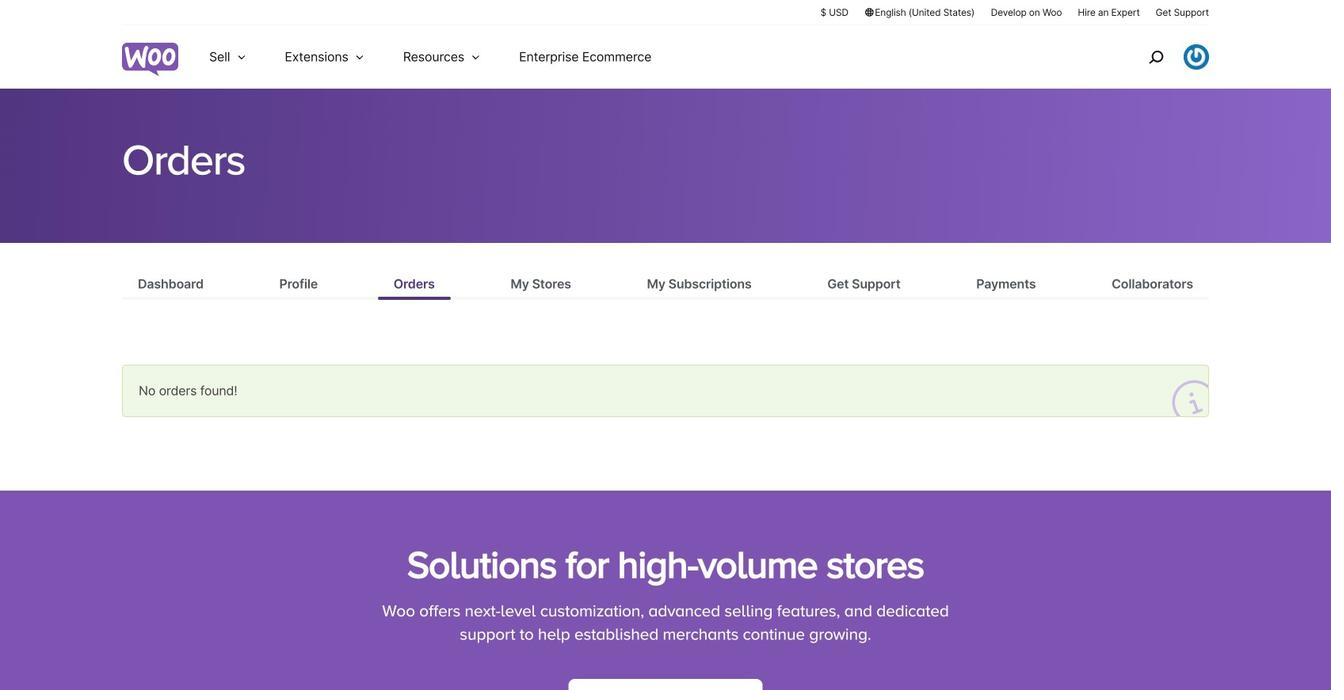 Task type: vqa. For each thing, say whether or not it's contained in the screenshot.
Search icon
yes



Task type: locate. For each thing, give the bounding box(es) containing it.
search image
[[1143, 44, 1169, 70]]

service navigation menu element
[[1115, 31, 1209, 83]]

open account menu image
[[1184, 44, 1209, 70]]



